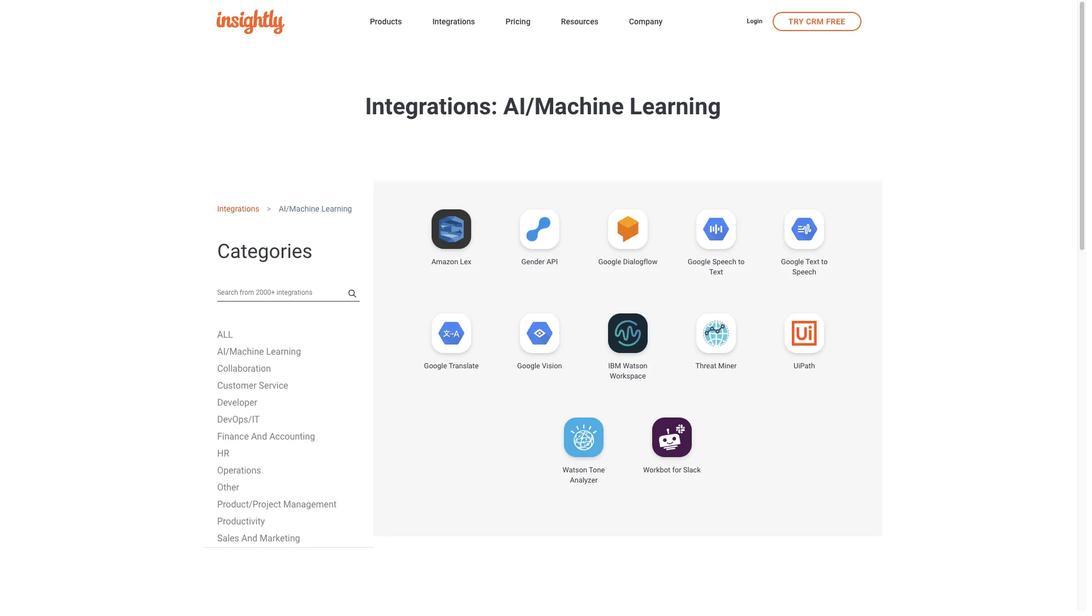 Task type: describe. For each thing, give the bounding box(es) containing it.
categories
[[217, 240, 313, 263]]

google for google vision
[[517, 362, 540, 370]]

pricing link
[[506, 15, 531, 30]]

hr
[[217, 448, 229, 459]]

speech inside "google text to speech"
[[793, 268, 817, 276]]

ai/machine learning link
[[217, 346, 301, 357]]

collaboration link
[[217, 363, 271, 374]]

Search from 2000+ integrations text field
[[217, 283, 360, 301]]

collaboration
[[217, 363, 271, 374]]

free
[[827, 17, 846, 26]]

products
[[370, 17, 402, 26]]

finance and accounting
[[217, 431, 315, 442]]

analyzer
[[570, 476, 598, 484]]

resources
[[561, 17, 599, 26]]

integrations:
[[365, 93, 498, 120]]

watson tone analyzer
[[563, 466, 605, 484]]

insightly logo link
[[216, 10, 352, 34]]

1 vertical spatial integrations link
[[217, 204, 259, 213]]

management
[[283, 499, 337, 510]]

product/project management link
[[217, 499, 337, 510]]

try crm free
[[789, 17, 846, 26]]

>
[[267, 204, 271, 213]]

all
[[217, 329, 233, 340]]

gender api
[[522, 258, 558, 266]]

operations link
[[217, 465, 261, 476]]

0 vertical spatial integrations link
[[433, 15, 475, 30]]

amazon
[[432, 258, 458, 266]]

sales and marketing link
[[217, 533, 300, 544]]

0 vertical spatial integrations
[[433, 17, 475, 26]]

google for google text to speech
[[781, 258, 804, 266]]

login link
[[747, 17, 763, 27]]

integrations: ai/machine learning
[[365, 93, 721, 120]]

google speech to text
[[688, 258, 745, 276]]

productivity link
[[217, 516, 265, 527]]

company link
[[629, 15, 663, 30]]

workbot for slack
[[644, 466, 701, 474]]

text inside google speech to text
[[710, 268, 723, 276]]

api
[[547, 258, 558, 266]]

text inside "google text to speech"
[[806, 258, 820, 266]]

sales and marketing
[[217, 533, 300, 544]]

other
[[217, 482, 239, 493]]

watson inside ibm watson workspace
[[623, 362, 648, 370]]

google for google dialogflow
[[599, 258, 622, 266]]

try crm free link
[[773, 12, 862, 31]]

developer link
[[217, 397, 257, 408]]

other link
[[217, 482, 239, 493]]

dialogflow
[[623, 258, 658, 266]]

1 horizontal spatial ai/machine
[[279, 204, 320, 213]]

0 vertical spatial ai/machine learning
[[279, 204, 352, 213]]

for
[[673, 466, 682, 474]]

google text to speech
[[781, 258, 828, 276]]

vision
[[542, 362, 562, 370]]

company
[[629, 17, 663, 26]]

1 horizontal spatial learning
[[322, 204, 352, 213]]

login
[[747, 17, 763, 25]]

products link
[[370, 15, 402, 30]]

service
[[259, 380, 288, 391]]

to for google text to speech
[[822, 258, 828, 266]]

google vision
[[517, 362, 562, 370]]

gender
[[522, 258, 545, 266]]



Task type: vqa. For each thing, say whether or not it's contained in the screenshot.
the topmost Dashboards
no



Task type: locate. For each thing, give the bounding box(es) containing it.
ai/machine
[[504, 93, 624, 120], [279, 204, 320, 213], [217, 346, 264, 357]]

0 horizontal spatial speech
[[713, 258, 737, 266]]

1 vertical spatial ai/machine
[[279, 204, 320, 213]]

google inside "google text to speech"
[[781, 258, 804, 266]]

google
[[599, 258, 622, 266], [688, 258, 711, 266], [781, 258, 804, 266], [424, 362, 447, 370], [517, 362, 540, 370]]

hr link
[[217, 448, 229, 459]]

threat miner
[[696, 362, 737, 370]]

google for google translate
[[424, 362, 447, 370]]

ai/machine learning up the collaboration on the bottom left
[[217, 346, 301, 357]]

0 horizontal spatial ai/machine
[[217, 346, 264, 357]]

to inside "google text to speech"
[[822, 258, 828, 266]]

try crm free button
[[773, 12, 862, 31]]

ibm
[[609, 362, 621, 370]]

pricing
[[506, 17, 531, 26]]

0 vertical spatial and
[[251, 431, 267, 442]]

ibm watson workspace
[[609, 362, 648, 380]]

and
[[251, 431, 267, 442], [242, 533, 258, 544]]

sales
[[217, 533, 239, 544]]

amazon lex
[[432, 258, 472, 266]]

0 horizontal spatial integrations link
[[217, 204, 259, 213]]

google dialogflow
[[599, 258, 658, 266]]

product/project
[[217, 499, 281, 510]]

and for finance
[[251, 431, 267, 442]]

crm
[[806, 17, 824, 26]]

0 horizontal spatial to
[[739, 258, 745, 266]]

2 vertical spatial learning
[[266, 346, 301, 357]]

watson up analyzer
[[563, 466, 588, 474]]

1 horizontal spatial speech
[[793, 268, 817, 276]]

lex
[[460, 258, 472, 266]]

devops/it link
[[217, 414, 260, 425]]

0 vertical spatial speech
[[713, 258, 737, 266]]

integrations link
[[433, 15, 475, 30], [217, 204, 259, 213]]

workbot
[[644, 466, 671, 474]]

try
[[789, 17, 804, 26]]

1 vertical spatial learning
[[322, 204, 352, 213]]

ai/machine learning
[[279, 204, 352, 213], [217, 346, 301, 357]]

2 horizontal spatial ai/machine
[[504, 93, 624, 120]]

tone
[[589, 466, 605, 474]]

customer service
[[217, 380, 288, 391]]

finance
[[217, 431, 249, 442]]

marketing
[[260, 533, 300, 544]]

customer service link
[[217, 380, 288, 391]]

2 to from the left
[[822, 258, 828, 266]]

accounting
[[269, 431, 315, 442]]

and right finance
[[251, 431, 267, 442]]

miner
[[719, 362, 737, 370]]

resources link
[[561, 15, 599, 30]]

google for google speech to text
[[688, 258, 711, 266]]

0 horizontal spatial learning
[[266, 346, 301, 357]]

1 vertical spatial text
[[710, 268, 723, 276]]

finance and accounting link
[[217, 431, 315, 442]]

0 horizontal spatial integrations
[[217, 204, 259, 213]]

watson
[[623, 362, 648, 370], [563, 466, 588, 474]]

slack
[[684, 466, 701, 474]]

1 vertical spatial speech
[[793, 268, 817, 276]]

1 vertical spatial watson
[[563, 466, 588, 474]]

to for google speech to text
[[739, 258, 745, 266]]

developer
[[217, 397, 257, 408]]

1 vertical spatial integrations
[[217, 204, 259, 213]]

speech inside google speech to text
[[713, 258, 737, 266]]

1 horizontal spatial integrations
[[433, 17, 475, 26]]

google translate
[[424, 362, 479, 370]]

0 vertical spatial watson
[[623, 362, 648, 370]]

uipath
[[794, 362, 815, 370]]

insightly logo image
[[216, 10, 284, 34]]

0 vertical spatial learning
[[630, 93, 721, 120]]

devops/it
[[217, 414, 260, 425]]

1 horizontal spatial to
[[822, 258, 828, 266]]

operations
[[217, 465, 261, 476]]

1 horizontal spatial integrations link
[[433, 15, 475, 30]]

and for sales
[[242, 533, 258, 544]]

1 vertical spatial ai/machine learning
[[217, 346, 301, 357]]

1 to from the left
[[739, 258, 745, 266]]

0 horizontal spatial watson
[[563, 466, 588, 474]]

to inside google speech to text
[[739, 258, 745, 266]]

1 horizontal spatial watson
[[623, 362, 648, 370]]

0 vertical spatial text
[[806, 258, 820, 266]]

customer
[[217, 380, 257, 391]]

ai/machine learning right >
[[279, 204, 352, 213]]

0 horizontal spatial text
[[710, 268, 723, 276]]

1 vertical spatial and
[[242, 533, 258, 544]]

and down productivity
[[242, 533, 258, 544]]

threat
[[696, 362, 717, 370]]

translate
[[449, 362, 479, 370]]

0 vertical spatial ai/machine
[[504, 93, 624, 120]]

workspace
[[610, 372, 646, 380]]

watson inside the watson tone analyzer
[[563, 466, 588, 474]]

product/project management
[[217, 499, 337, 510]]

speech
[[713, 258, 737, 266], [793, 268, 817, 276]]

learning
[[630, 93, 721, 120], [322, 204, 352, 213], [266, 346, 301, 357]]

all link
[[217, 329, 233, 340]]

2 vertical spatial ai/machine
[[217, 346, 264, 357]]

google inside google speech to text
[[688, 258, 711, 266]]

2 horizontal spatial learning
[[630, 93, 721, 120]]

1 horizontal spatial text
[[806, 258, 820, 266]]

to
[[739, 258, 745, 266], [822, 258, 828, 266]]

productivity
[[217, 516, 265, 527]]

watson up workspace
[[623, 362, 648, 370]]

text
[[806, 258, 820, 266], [710, 268, 723, 276]]

integrations
[[433, 17, 475, 26], [217, 204, 259, 213]]



